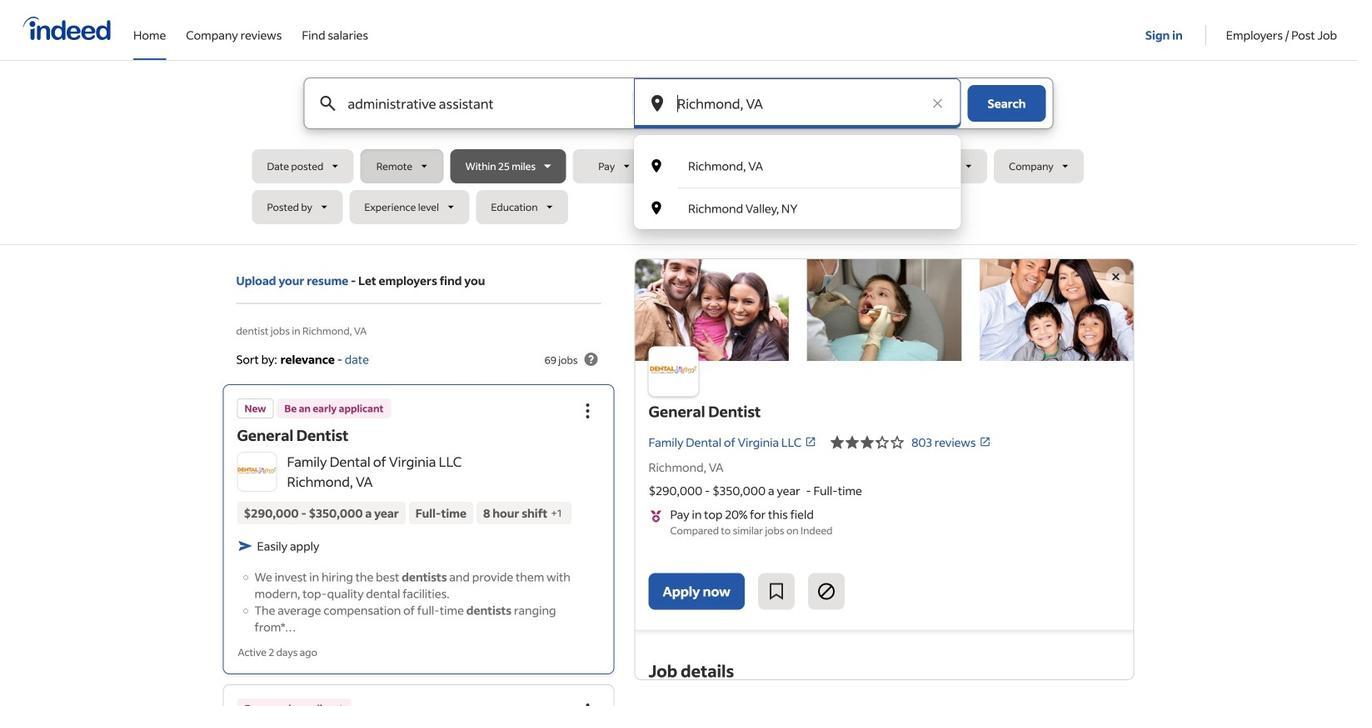 Task type: locate. For each thing, give the bounding box(es) containing it.
search: Job title, keywords, or company text field
[[345, 78, 605, 128]]

not interested image
[[817, 581, 837, 601]]

None search field
[[252, 78, 1106, 231]]

job actions for general dentist is collapsed image
[[578, 701, 598, 706]]

help icon image
[[581, 349, 601, 369]]

family dental of virginia llc logo image
[[636, 259, 1134, 361], [649, 346, 699, 396]]

company logo image
[[238, 452, 276, 491]]



Task type: describe. For each thing, give the bounding box(es) containing it.
job actions for general dentist is collapsed image
[[578, 401, 598, 421]]

Edit location text field
[[674, 78, 922, 128]]

save this job image
[[767, 581, 787, 601]]

clear location input image
[[930, 95, 947, 112]]

3.2 out of 5 stars image
[[830, 432, 905, 452]]

search suggestions list box
[[634, 145, 962, 229]]

family dental of virginia llc (opens in a new tab) image
[[805, 436, 817, 448]]

close job details image
[[1107, 267, 1127, 287]]

3.2 out of 5 stars. link to 803 reviews company ratings (opens in a new tab) image
[[980, 436, 992, 448]]



Task type: vqa. For each thing, say whether or not it's contained in the screenshot.
job preferences (opens in a new window) icon
no



